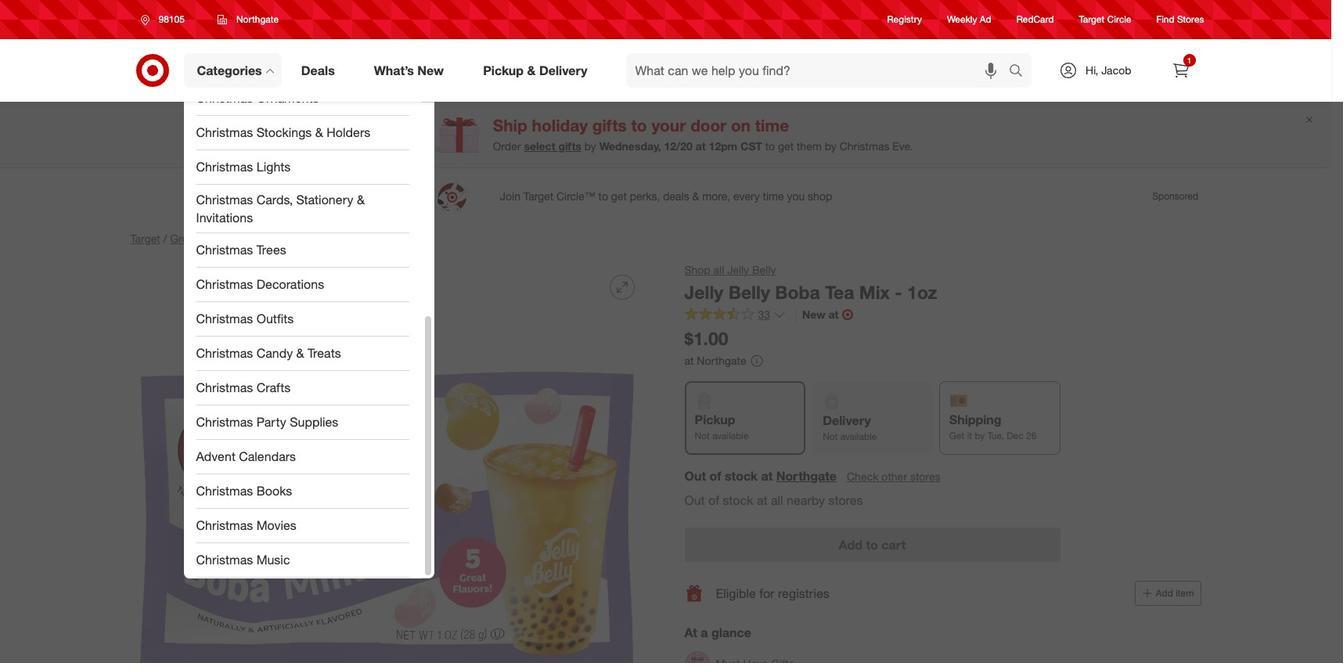 Task type: locate. For each thing, give the bounding box(es) containing it.
1 horizontal spatial available
[[841, 431, 877, 443]]

northgate down $1.00
[[697, 354, 747, 367]]

1 vertical spatial candy
[[257, 346, 293, 361]]

stock for all
[[723, 492, 754, 508]]

out of stock at all nearby stores
[[685, 492, 864, 508]]

0 horizontal spatial target
[[130, 232, 160, 245]]

stationery
[[296, 192, 354, 207]]

0 horizontal spatial by
[[585, 139, 597, 153]]

0 vertical spatial of
[[710, 468, 722, 484]]

0 horizontal spatial northgate
[[236, 13, 279, 25]]

stores right other
[[911, 470, 941, 483]]

1 vertical spatial of
[[709, 492, 720, 508]]

all inside the shop all jelly belly jelly belly boba tea mix - 1oz
[[714, 263, 725, 276]]

christmas candy & treats link up crafts
[[184, 337, 422, 372]]

add for add to cart
[[839, 538, 863, 553]]

delivery not available
[[823, 413, 877, 443]]

2 vertical spatial to
[[867, 538, 879, 553]]

of down 'pickup not available'
[[710, 468, 722, 484]]

christmas for christmas decorations
[[196, 277, 253, 292]]

candy down christmas cards, stationery & invitations
[[273, 232, 305, 245]]

add to cart button
[[685, 528, 1061, 563]]

check other stores
[[847, 470, 941, 483]]

add item
[[1157, 588, 1195, 599]]

2 out from the top
[[685, 492, 705, 508]]

northgate up nearby
[[777, 468, 837, 484]]

98105
[[159, 13, 185, 25]]

0 horizontal spatial jelly
[[685, 281, 724, 303]]

christmas
[[196, 90, 253, 106], [196, 124, 253, 140], [840, 139, 890, 153], [196, 159, 253, 174], [196, 192, 253, 207], [220, 232, 270, 245], [196, 242, 253, 258], [196, 277, 253, 292], [196, 311, 253, 327], [196, 346, 253, 361], [196, 380, 253, 396], [196, 415, 253, 430], [196, 484, 253, 499], [196, 518, 253, 534], [196, 553, 253, 568]]

delivery
[[540, 62, 588, 78], [823, 413, 872, 429]]

gifts
[[593, 115, 627, 136], [559, 139, 582, 153]]

of down out of stock at northgate
[[709, 492, 720, 508]]

to left get
[[766, 139, 775, 153]]

select
[[524, 139, 556, 153]]

belly up boba
[[753, 263, 777, 276]]

by
[[585, 139, 597, 153], [825, 139, 837, 153], [975, 430, 986, 442]]

your
[[652, 115, 686, 136]]

by down holiday
[[585, 139, 597, 153]]

0 vertical spatial new
[[418, 62, 444, 78]]

1 out from the top
[[685, 468, 707, 484]]

0 vertical spatial all
[[714, 263, 725, 276]]

available
[[713, 430, 749, 442], [841, 431, 877, 443]]

christmas for christmas movies
[[196, 518, 253, 534]]

0 vertical spatial stores
[[911, 470, 941, 483]]

deals link
[[288, 53, 355, 88]]

of for out of stock at all nearby stores
[[709, 492, 720, 508]]

1 vertical spatial stock
[[723, 492, 754, 508]]

1 vertical spatial jelly
[[685, 281, 724, 303]]

music
[[257, 553, 290, 568]]

christmas outfits link
[[184, 303, 422, 337]]

christmas for christmas stockings & holders
[[196, 124, 253, 140]]

1 horizontal spatial pickup
[[695, 412, 736, 428]]

pickup & delivery
[[483, 62, 588, 78]]

0 vertical spatial treats
[[318, 232, 347, 245]]

boba
[[776, 281, 821, 303]]

delivery up holiday
[[540, 62, 588, 78]]

33
[[759, 308, 771, 321]]

0 vertical spatial northgate
[[236, 13, 279, 25]]

available inside delivery not available
[[841, 431, 877, 443]]

available up out of stock at northgate
[[713, 430, 749, 442]]

0 horizontal spatial delivery
[[540, 62, 588, 78]]

2 horizontal spatial northgate
[[777, 468, 837, 484]]

1 link
[[1164, 53, 1199, 88]]

0 horizontal spatial stores
[[829, 492, 864, 508]]

door
[[691, 115, 727, 136]]

weekly ad
[[948, 14, 992, 25]]

candy
[[273, 232, 305, 245], [257, 346, 293, 361]]

1 vertical spatial out
[[685, 492, 705, 508]]

christmas crafts link
[[184, 372, 422, 406]]

jelly down shop
[[685, 281, 724, 303]]

jelly belly boba tea mix - 1oz, 1 of 4 image
[[130, 262, 647, 663]]

treats down stationery
[[318, 232, 347, 245]]

0 horizontal spatial gifts
[[559, 139, 582, 153]]

1 horizontal spatial by
[[825, 139, 837, 153]]

1 vertical spatial target
[[130, 232, 160, 245]]

& right stationery
[[357, 192, 365, 207]]

-
[[895, 281, 903, 303]]

not inside delivery not available
[[823, 431, 838, 443]]

& left 'holders'
[[315, 124, 323, 140]]

find
[[1157, 14, 1175, 25]]

by right them
[[825, 139, 837, 153]]

target left circle
[[1080, 14, 1105, 25]]

all right shop
[[714, 263, 725, 276]]

1 horizontal spatial all
[[771, 492, 784, 508]]

0 horizontal spatial to
[[632, 115, 647, 136]]

1
[[1188, 56, 1192, 65]]

/ right "target" link
[[164, 232, 167, 245]]

search
[[1003, 64, 1040, 80]]

to left cart
[[867, 538, 879, 553]]

christmas for christmas candy & treats
[[196, 346, 253, 361]]

gifts down holiday
[[559, 139, 582, 153]]

available for delivery
[[841, 431, 877, 443]]

0 vertical spatial stock
[[725, 468, 758, 484]]

pickup not available
[[695, 412, 749, 442]]

treats down christmas outfits link
[[308, 346, 341, 361]]

at northgate
[[685, 354, 747, 367]]

1 vertical spatial stores
[[829, 492, 864, 508]]

shop all jelly belly jelly belly boba tea mix - 1oz
[[685, 263, 938, 303]]

add left the item
[[1157, 588, 1174, 599]]

0 vertical spatial target
[[1080, 14, 1105, 25]]

on
[[732, 115, 751, 136]]

check other stores button
[[847, 468, 942, 485]]

0 horizontal spatial add
[[839, 538, 863, 553]]

new
[[418, 62, 444, 78], [803, 308, 826, 321]]

christmas crafts
[[196, 380, 291, 396]]

0 vertical spatial out
[[685, 468, 707, 484]]

shop
[[685, 263, 711, 276]]

1 horizontal spatial add
[[1157, 588, 1174, 599]]

1 horizontal spatial target
[[1080, 14, 1105, 25]]

at
[[696, 139, 706, 153], [829, 308, 839, 321], [685, 354, 694, 367], [762, 468, 773, 484], [757, 492, 768, 508]]

1 vertical spatial to
[[766, 139, 775, 153]]

0 horizontal spatial available
[[713, 430, 749, 442]]

new down boba
[[803, 308, 826, 321]]

0 vertical spatial pickup
[[483, 62, 524, 78]]

stores
[[911, 470, 941, 483], [829, 492, 864, 508]]

1 vertical spatial northgate
[[697, 354, 747, 367]]

gifts up wednesday,
[[593, 115, 627, 136]]

add for add item
[[1157, 588, 1174, 599]]

1 vertical spatial add
[[1157, 588, 1174, 599]]

out down out of stock at northgate
[[685, 492, 705, 508]]

out down 'pickup not available'
[[685, 468, 707, 484]]

not up out of stock at northgate
[[695, 430, 710, 442]]

all left nearby
[[771, 492, 784, 508]]

northgate
[[236, 13, 279, 25], [697, 354, 747, 367], [777, 468, 837, 484]]

pickup inside 'pickup not available'
[[695, 412, 736, 428]]

not
[[695, 430, 710, 442], [823, 431, 838, 443]]

redcard
[[1017, 14, 1055, 25]]

christmas for christmas music
[[196, 553, 253, 568]]

1 horizontal spatial not
[[823, 431, 838, 443]]

stock up out of stock at all nearby stores
[[725, 468, 758, 484]]

target for target / grocery / christmas candy & treats
[[130, 232, 160, 245]]

get
[[950, 430, 965, 442]]

0 horizontal spatial new
[[418, 62, 444, 78]]

1 horizontal spatial new
[[803, 308, 826, 321]]

new right what's
[[418, 62, 444, 78]]

2 horizontal spatial by
[[975, 430, 986, 442]]

2 / from the left
[[213, 232, 217, 245]]

weekly ad link
[[948, 13, 992, 26]]

pickup
[[483, 62, 524, 78], [695, 412, 736, 428]]

/ down invitations
[[213, 232, 217, 245]]

at down $1.00
[[685, 354, 694, 367]]

invitations
[[196, 210, 253, 225]]

christmas candy & treats link down christmas cards, stationery & invitations
[[220, 232, 347, 245]]

ad
[[980, 14, 992, 25]]

christmas for christmas ornaments
[[196, 90, 253, 106]]

at down tea
[[829, 308, 839, 321]]

not inside 'pickup not available'
[[695, 430, 710, 442]]

christmas lights link
[[184, 150, 422, 185]]

1 vertical spatial delivery
[[823, 413, 872, 429]]

1 horizontal spatial gifts
[[593, 115, 627, 136]]

& down christmas outfits link
[[297, 346, 304, 361]]

christmas books
[[196, 484, 292, 499]]

northgate up categories "link"
[[236, 13, 279, 25]]

target left "grocery" link
[[130, 232, 160, 245]]

stock down out of stock at northgate
[[723, 492, 754, 508]]

eligible
[[716, 586, 757, 601]]

decorations
[[257, 277, 324, 292]]

1 vertical spatial pickup
[[695, 412, 736, 428]]

christmas cards, stationery & invitations link
[[184, 185, 422, 234]]

& up the ship
[[527, 62, 536, 78]]

to inside button
[[867, 538, 879, 553]]

add left cart
[[839, 538, 863, 553]]

christmas outfits
[[196, 311, 294, 327]]

0 vertical spatial add
[[839, 538, 863, 553]]

christmas stockings & holders
[[196, 124, 371, 140]]

new at
[[803, 308, 839, 321]]

0 horizontal spatial all
[[714, 263, 725, 276]]

&
[[527, 62, 536, 78], [315, 124, 323, 140], [357, 192, 365, 207], [308, 232, 315, 245], [297, 346, 304, 361]]

1 horizontal spatial /
[[213, 232, 217, 245]]

jelly right shop
[[728, 263, 750, 276]]

christmas movies
[[196, 518, 297, 534]]

northgate button
[[207, 5, 289, 34]]

belly up 33 on the right of page
[[729, 281, 771, 303]]

jelly
[[728, 263, 750, 276], [685, 281, 724, 303]]

christmas trees
[[196, 242, 286, 258]]

christmas inside 'link'
[[196, 518, 253, 534]]

1 horizontal spatial stores
[[911, 470, 941, 483]]

at
[[685, 625, 698, 641]]

all
[[714, 263, 725, 276], [771, 492, 784, 508]]

cards,
[[257, 192, 293, 207]]

out
[[685, 468, 707, 484], [685, 492, 705, 508]]

christmas for christmas lights
[[196, 159, 253, 174]]

1 vertical spatial belly
[[729, 281, 771, 303]]

2 horizontal spatial to
[[867, 538, 879, 553]]

available inside 'pickup not available'
[[713, 430, 749, 442]]

christmas for christmas crafts
[[196, 380, 253, 396]]

0 horizontal spatial pickup
[[483, 62, 524, 78]]

pickup up the ship
[[483, 62, 524, 78]]

advent calendars
[[196, 449, 296, 465]]

christmas cards, stationery & invitations
[[196, 192, 365, 225]]

by right it at the bottom right of the page
[[975, 430, 986, 442]]

delivery up 'check'
[[823, 413, 872, 429]]

0 horizontal spatial /
[[164, 232, 167, 245]]

shipping
[[950, 412, 1002, 428]]

to up wednesday,
[[632, 115, 647, 136]]

1 vertical spatial treats
[[308, 346, 341, 361]]

1 horizontal spatial delivery
[[823, 413, 872, 429]]

christmas for christmas party supplies
[[196, 415, 253, 430]]

christmas inside "link"
[[196, 553, 253, 568]]

pickup down the at northgate
[[695, 412, 736, 428]]

christmas inside christmas cards, stationery & invitations
[[196, 192, 253, 207]]

at down door
[[696, 139, 706, 153]]

registries
[[778, 586, 830, 601]]

stores down 'check'
[[829, 492, 864, 508]]

delivery inside delivery not available
[[823, 413, 872, 429]]

not up northgate button
[[823, 431, 838, 443]]

available up 'check'
[[841, 431, 877, 443]]

stores inside check other stores "button"
[[911, 470, 941, 483]]

0 vertical spatial gifts
[[593, 115, 627, 136]]

add
[[839, 538, 863, 553], [1157, 588, 1174, 599]]

0 horizontal spatial not
[[695, 430, 710, 442]]

$1.00
[[685, 327, 729, 349]]

candy down outfits
[[257, 346, 293, 361]]

movies
[[257, 518, 297, 534]]

what's
[[374, 62, 414, 78]]

stock
[[725, 468, 758, 484], [723, 492, 754, 508]]

0 vertical spatial jelly
[[728, 263, 750, 276]]



Task type: vqa. For each thing, say whether or not it's contained in the screenshot.
the Fleece within the Women's Buffalo Check Fleece Matching Family Pajama Pants
no



Task type: describe. For each thing, give the bounding box(es) containing it.
pickup for not
[[695, 412, 736, 428]]

stock for northgate
[[725, 468, 758, 484]]

registry
[[888, 14, 923, 25]]

christmas movies link
[[184, 509, 422, 544]]

christmas for christmas outfits
[[196, 311, 253, 327]]

other
[[882, 470, 908, 483]]

at inside ship holiday gifts to your door on time order select gifts by wednesday, 12/20 at 12pm cst to get them by christmas eve.
[[696, 139, 706, 153]]

hi, jacob
[[1086, 63, 1132, 77]]

grocery link
[[170, 232, 210, 245]]

redcard link
[[1017, 13, 1055, 26]]

0 vertical spatial candy
[[273, 232, 305, 245]]

1 vertical spatial christmas candy & treats link
[[184, 337, 422, 372]]

christmas stockings & holders link
[[184, 116, 422, 150]]

shipping get it by tue, dec 26
[[950, 412, 1037, 442]]

& inside christmas cards, stationery & invitations
[[357, 192, 365, 207]]

wednesday,
[[600, 139, 662, 153]]

christmas decorations link
[[184, 268, 422, 303]]

available for pickup
[[713, 430, 749, 442]]

find stores link
[[1157, 13, 1205, 26]]

1 vertical spatial all
[[771, 492, 784, 508]]

1 horizontal spatial to
[[766, 139, 775, 153]]

target circle
[[1080, 14, 1132, 25]]

for
[[760, 586, 775, 601]]

cart
[[882, 538, 906, 553]]

christmas for christmas cards, stationery & invitations
[[196, 192, 253, 207]]

0 vertical spatial to
[[632, 115, 647, 136]]

find stores
[[1157, 14, 1205, 25]]

by inside shipping get it by tue, dec 26
[[975, 430, 986, 442]]

christmas decorations
[[196, 277, 324, 292]]

1 horizontal spatial northgate
[[697, 354, 747, 367]]

not for pickup
[[695, 430, 710, 442]]

target circle link
[[1080, 13, 1132, 26]]

0 vertical spatial belly
[[753, 263, 777, 276]]

trees
[[257, 242, 286, 258]]

christmas lights
[[196, 159, 291, 174]]

christmas for christmas books
[[196, 484, 253, 499]]

registry link
[[888, 13, 923, 26]]

target link
[[130, 232, 160, 245]]

1 vertical spatial gifts
[[559, 139, 582, 153]]

holders
[[327, 124, 371, 140]]

dec
[[1007, 430, 1024, 442]]

supplies
[[290, 415, 339, 430]]

christmas inside ship holiday gifts to your door on time order select gifts by wednesday, 12/20 at 12pm cst to get them by christmas eve.
[[840, 139, 890, 153]]

northgate button
[[777, 467, 837, 485]]

grocery
[[170, 232, 210, 245]]

christmas music link
[[184, 544, 422, 578]]

out for out of stock at northgate
[[685, 468, 707, 484]]

tue,
[[988, 430, 1005, 442]]

time
[[756, 115, 790, 136]]

pickup & delivery link
[[470, 53, 607, 88]]

hi,
[[1086, 63, 1099, 77]]

ship
[[493, 115, 528, 136]]

eve.
[[893, 139, 913, 153]]

not for delivery
[[823, 431, 838, 443]]

add item button
[[1136, 581, 1202, 607]]

What can we help you find? suggestions appear below search field
[[626, 53, 1014, 88]]

1oz
[[908, 281, 938, 303]]

1 / from the left
[[164, 232, 167, 245]]

weekly
[[948, 14, 978, 25]]

1 vertical spatial new
[[803, 308, 826, 321]]

of for out of stock at northgate
[[710, 468, 722, 484]]

candy inside "christmas candy & treats" link
[[257, 346, 293, 361]]

deals
[[301, 62, 335, 78]]

christmas party supplies
[[196, 415, 339, 430]]

get
[[778, 139, 794, 153]]

what's new link
[[361, 53, 464, 88]]

categories link
[[184, 53, 282, 88]]

glance
[[712, 625, 752, 641]]

out of stock at northgate
[[685, 468, 837, 484]]

12/20
[[665, 139, 693, 153]]

1 horizontal spatial jelly
[[728, 263, 750, 276]]

party
[[257, 415, 286, 430]]

christmas party supplies link
[[184, 406, 422, 440]]

mix
[[860, 281, 890, 303]]

pickup for &
[[483, 62, 524, 78]]

outfits
[[257, 311, 294, 327]]

26
[[1027, 430, 1037, 442]]

lights
[[257, 159, 291, 174]]

add to cart
[[839, 538, 906, 553]]

crafts
[[257, 380, 291, 396]]

at up out of stock at all nearby stores
[[762, 468, 773, 484]]

ship holiday gifts to your door on time order select gifts by wednesday, 12/20 at 12pm cst to get them by christmas eve.
[[493, 115, 913, 153]]

northgate inside dropdown button
[[236, 13, 279, 25]]

advent
[[196, 449, 236, 465]]

out for out of stock at all nearby stores
[[685, 492, 705, 508]]

stores
[[1178, 14, 1205, 25]]

christmas for christmas trees
[[196, 242, 253, 258]]

christmas candy & treats
[[196, 346, 341, 361]]

target for target circle
[[1080, 14, 1105, 25]]

at down out of stock at northgate
[[757, 492, 768, 508]]

search button
[[1003, 53, 1040, 91]]

what's new
[[374, 62, 444, 78]]

advertisement region
[[118, 178, 1214, 215]]

eligible for registries
[[716, 586, 830, 601]]

check
[[847, 470, 879, 483]]

christmas ornaments link
[[184, 81, 422, 116]]

0 vertical spatial christmas candy & treats link
[[220, 232, 347, 245]]

2 vertical spatial northgate
[[777, 468, 837, 484]]

stockings
[[257, 124, 312, 140]]

& right trees on the left top of the page
[[308, 232, 315, 245]]

order
[[493, 139, 521, 153]]

ornaments
[[257, 90, 319, 106]]

christmas ornaments
[[196, 90, 319, 106]]

item
[[1177, 588, 1195, 599]]

categories
[[197, 62, 262, 78]]

0 vertical spatial delivery
[[540, 62, 588, 78]]

calendars
[[239, 449, 296, 465]]

jacob
[[1102, 63, 1132, 77]]

cst
[[741, 139, 763, 153]]

books
[[257, 484, 292, 499]]



